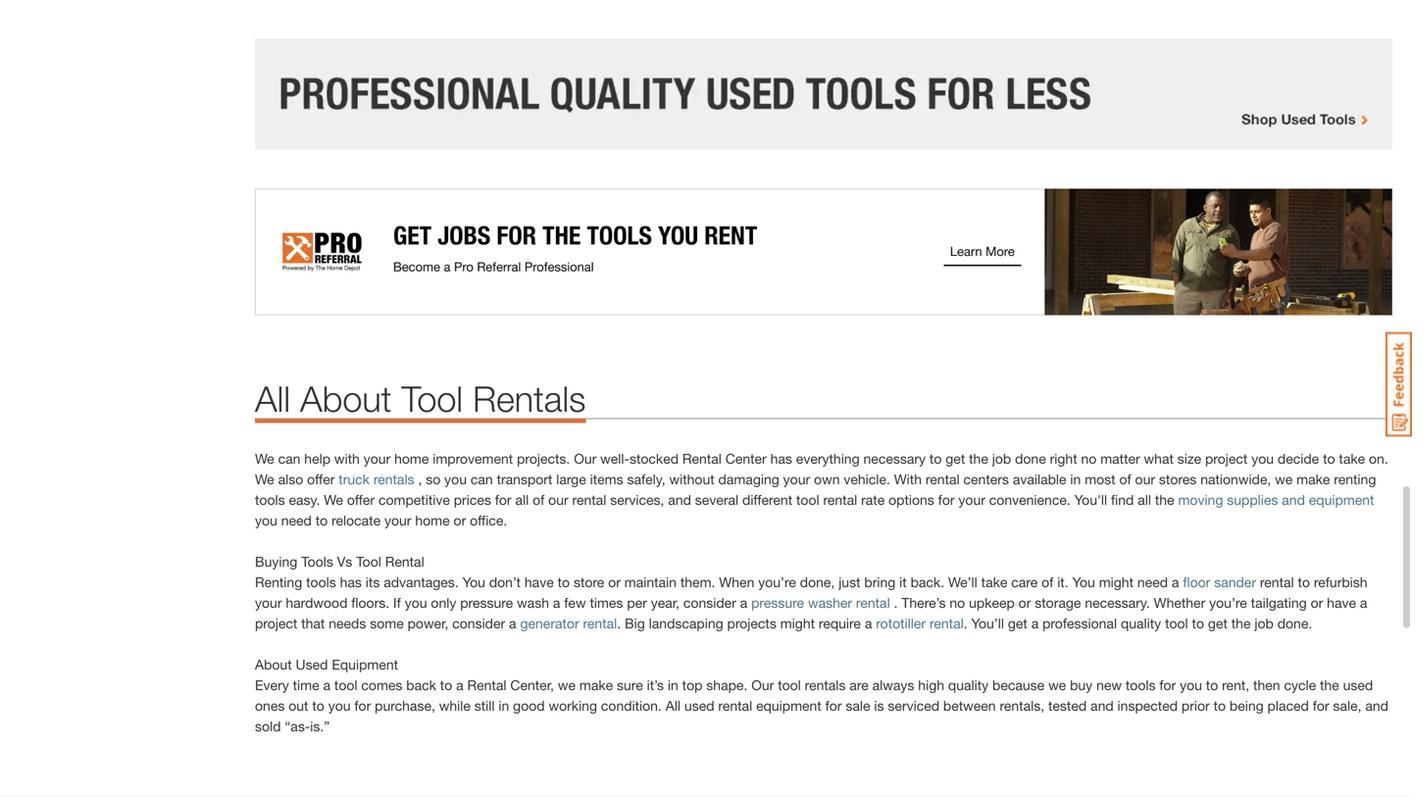 Task type: describe. For each thing, give the bounding box(es) containing it.
0 horizontal spatial .
[[617, 615, 621, 632]]

in for available
[[1070, 471, 1081, 487]]

1 all from the left
[[515, 492, 529, 508]]

sale
[[846, 698, 870, 714]]

help
[[304, 451, 331, 467]]

floors.
[[351, 595, 390, 611]]

a right require
[[865, 615, 872, 632]]

the inside the , so you can transport large items safely, without damaging your own vehicle. with rental centers available in most of our stores nationwide, we make renting tools easy. we offer competitive prices for all of our rental services, and several different tool rental rate options for your convenience. you'll find all the
[[1155, 492, 1175, 508]]

right
[[1050, 451, 1078, 467]]

a left generator at the bottom of page
[[509, 615, 516, 632]]

to right necessary
[[930, 451, 942, 467]]

for up office.
[[495, 492, 512, 508]]

a up while
[[456, 677, 464, 693]]

about inside "about used equipment every time a tool comes back to a rental center, we make sure it's in top shape. our tool rentals are always high quality because we buy new tools for you to rent, then cycle the used ones out to you for purchase, while still in good working condition. all used rental equipment for sale is serviced between rentals, tested and inspected prior to being placed for sale, and sold "as-is.""
[[255, 657, 292, 673]]

own
[[814, 471, 840, 487]]

your down centers
[[959, 492, 986, 508]]

rent,
[[1222, 677, 1250, 693]]

home inside we can help with your home improvement projects. our well-stocked rental center has everything necessary to get the job done right no matter what size project you decide to take on. we also offer
[[394, 451, 429, 467]]

every
[[255, 677, 289, 693]]

top
[[682, 677, 703, 693]]

on.
[[1369, 451, 1389, 467]]

everything
[[796, 451, 860, 467]]

and inside moving supplies and equipment you need to relocate your home or office.
[[1282, 492, 1305, 508]]

a up the whether
[[1172, 574, 1179, 590]]

its
[[366, 574, 380, 590]]

landscaping
[[649, 615, 723, 632]]

1 vertical spatial we
[[255, 471, 274, 487]]

rental for stocked
[[683, 451, 722, 467]]

take inside we can help with your home improvement projects. our well-stocked rental center has everything necessary to get the job done right no matter what size project you decide to take on. we also offer
[[1339, 451, 1365, 467]]

truck rentals
[[339, 471, 414, 487]]

, so you can transport large items safely, without damaging your own vehicle. with rental centers available in most of our stores nationwide, we make renting tools easy. we offer competitive prices for all of our rental services, and several different tool rental rate options for your convenience. you'll find all the
[[255, 471, 1376, 508]]

bring
[[864, 574, 896, 590]]

easy.
[[289, 492, 320, 508]]

tools inside the , so you can transport large items safely, without damaging your own vehicle. with rental centers available in most of our stores nationwide, we make renting tools easy. we offer competitive prices for all of our rental services, and several different tool rental rate options for your convenience. you'll find all the
[[255, 492, 285, 508]]

2 horizontal spatial .
[[964, 615, 968, 632]]

we inside the , so you can transport large items safely, without damaging your own vehicle. with rental centers available in most of our stores nationwide, we make renting tools easy. we offer competitive prices for all of our rental services, and several different tool rental rate options for your convenience. you'll find all the
[[1275, 471, 1293, 487]]

professional quality used tools for less > shop used tools image
[[255, 38, 1393, 150]]

2 you from the left
[[1072, 574, 1095, 590]]

1 vertical spatial has
[[340, 574, 362, 590]]

pressure washer rental
[[751, 595, 890, 611]]

your inside we can help with your home improvement projects. our well-stocked rental center has everything necessary to get the job done right no matter what size project you decide to take on. we also offer
[[364, 451, 391, 467]]

only
[[431, 595, 456, 611]]

rental for a
[[467, 677, 507, 693]]

offer inside we can help with your home improvement projects. our well-stocked rental center has everything necessary to get the job done right no matter what size project you decide to take on. we also offer
[[307, 471, 335, 487]]

power,
[[408, 615, 449, 632]]

buy
[[1070, 677, 1093, 693]]

1 horizontal spatial we
[[1049, 677, 1066, 693]]

to left rent,
[[1206, 677, 1218, 693]]

buying
[[255, 554, 297, 570]]

and down new
[[1091, 698, 1114, 714]]

to up while
[[440, 677, 452, 693]]

then
[[1254, 677, 1280, 693]]

center
[[726, 451, 767, 467]]

is."
[[310, 718, 330, 735]]

convenience.
[[989, 492, 1071, 508]]

the down sander
[[1232, 615, 1251, 632]]

we inside the , so you can transport large items safely, without damaging your own vehicle. with rental centers available in most of our stores nationwide, we make renting tools easy. we offer competitive prices for all of our rental services, and several different tool rental rate options for your convenience. you'll find all the
[[324, 492, 343, 508]]

big
[[625, 615, 645, 632]]

times
[[590, 595, 623, 611]]

to inside moving supplies and equipment you need to relocate your home or office.
[[316, 513, 328, 529]]

our inside we can help with your home improvement projects. our well-stocked rental center has everything necessary to get the job done right no matter what size project you decide to take on. we also offer
[[574, 451, 597, 467]]

hardwood
[[286, 595, 348, 611]]

become a pro referral professional image
[[255, 189, 1393, 315]]

tool down equipment
[[334, 677, 358, 693]]

1 horizontal spatial need
[[1138, 574, 1168, 590]]

it
[[900, 574, 907, 590]]

a down the storage
[[1032, 615, 1039, 632]]

rototiller
[[876, 615, 926, 632]]

rental down the bring
[[856, 595, 890, 611]]

comes
[[361, 677, 403, 693]]

projects
[[727, 615, 777, 632]]

1 vertical spatial rental
[[385, 554, 424, 570]]

and inside the , so you can transport large items safely, without damaging your own vehicle. with rental centers available in most of our stores nationwide, we make renting tools easy. we offer competitive prices for all of our rental services, and several different tool rental rate options for your convenience. you'll find all the
[[668, 492, 691, 508]]

done,
[[800, 574, 835, 590]]

it.
[[1057, 574, 1069, 590]]

rental down own
[[823, 492, 857, 508]]

project inside we can help with your home improvement projects. our well-stocked rental center has everything necessary to get the job done right no matter what size project you decide to take on. we also offer
[[1205, 451, 1248, 467]]

1 horizontal spatial get
[[1008, 615, 1028, 632]]

pressure inside rental to refurbish your hardwood floors. if you only pressure wash a few times per year, consider a
[[460, 595, 513, 611]]

to right out
[[312, 698, 324, 714]]

we can help with your home improvement projects. our well-stocked rental center has everything necessary to get the job done right no matter what size project you decide to take on. we also offer
[[255, 451, 1389, 487]]

new
[[1097, 677, 1122, 693]]

shape.
[[706, 677, 748, 693]]

all inside "about used equipment every time a tool comes back to a rental center, we make sure it's in top shape. our tool rentals are always high quality because we buy new tools for you to rent, then cycle the used ones out to you for purchase, while still in good working condition. all used rental equipment for sale is serviced between rentals, tested and inspected prior to being placed for sale, and sold "as-is.""
[[666, 698, 681, 714]]

1 vertical spatial job
[[1255, 615, 1274, 632]]

available
[[1013, 471, 1067, 487]]

to down the whether
[[1192, 615, 1204, 632]]

floor
[[1183, 574, 1211, 590]]

between
[[943, 698, 996, 714]]

all about tool rentals
[[255, 378, 586, 419]]

improvement
[[433, 451, 513, 467]]

placed
[[1268, 698, 1309, 714]]

damaging
[[718, 471, 780, 487]]

you're inside . there's no upkeep or storage necessary. whether you're tailgating or have a project that needs some power, consider a
[[1209, 595, 1247, 611]]

1 vertical spatial take
[[981, 574, 1008, 590]]

you up prior
[[1180, 677, 1202, 693]]

1 you from the left
[[463, 574, 485, 590]]

for down comes
[[354, 698, 371, 714]]

if
[[393, 595, 401, 611]]

to right decide
[[1323, 451, 1335, 467]]

a down when
[[740, 595, 748, 611]]

rental down items
[[572, 492, 606, 508]]

have inside . there's no upkeep or storage necessary. whether you're tailgating or have a project that needs some power, consider a
[[1327, 595, 1356, 611]]

projects.
[[517, 451, 570, 467]]

there's
[[902, 595, 946, 611]]

store
[[574, 574, 604, 590]]

professional
[[1043, 615, 1117, 632]]

renting
[[1334, 471, 1376, 487]]

0 horizontal spatial you're
[[758, 574, 796, 590]]

in for it's
[[668, 677, 679, 693]]

floor sander link
[[1183, 574, 1256, 590]]

require
[[819, 615, 861, 632]]

ones
[[255, 698, 285, 714]]

advantages.
[[384, 574, 459, 590]]

washer
[[808, 595, 852, 611]]

a right the time
[[323, 677, 331, 693]]

for left sale,
[[1313, 698, 1330, 714]]

prices
[[454, 492, 491, 508]]

stores
[[1159, 471, 1197, 487]]

renting tools has its advantages. you don't have to store or maintain them. when you're done, just bring it back. we'll take care of it. you might need a floor sander
[[255, 574, 1256, 590]]

or down care
[[1019, 595, 1031, 611]]

tool down the whether
[[1165, 615, 1188, 632]]

for right options on the bottom right of the page
[[938, 492, 955, 508]]

prior
[[1182, 698, 1210, 714]]

or for relocate
[[454, 513, 466, 529]]

wash
[[517, 595, 549, 611]]

decide
[[1278, 451, 1319, 467]]

you'll
[[971, 615, 1004, 632]]

2 pressure from the left
[[751, 595, 804, 611]]

good
[[513, 698, 545, 714]]

1 vertical spatial tool
[[356, 554, 381, 570]]

rentals inside "about used equipment every time a tool comes back to a rental center, we make sure it's in top shape. our tool rentals are always high quality because we buy new tools for you to rent, then cycle the used ones out to you for purchase, while still in good working condition. all used rental equipment for sale is serviced between rentals, tested and inspected prior to being placed for sale, and sold "as-is.""
[[805, 677, 846, 693]]

well-
[[600, 451, 630, 467]]

necessary.
[[1085, 595, 1150, 611]]

the inside "about used equipment every time a tool comes back to a rental center, we make sure it's in top shape. our tool rentals are always high quality because we buy new tools for you to rent, then cycle the used ones out to you for purchase, while still in good working condition. all used rental equipment for sale is serviced between rentals, tested and inspected prior to being placed for sale, and sold "as-is.""
[[1320, 677, 1340, 693]]

tool inside the , so you can transport large items safely, without damaging your own vehicle. with rental centers available in most of our stores nationwide, we make renting tools easy. we offer competitive prices for all of our rental services, and several different tool rental rate options for your convenience. you'll find all the
[[796, 492, 820, 508]]

consider inside rental to refurbish your hardwood floors. if you only pressure wash a few times per year, consider a
[[684, 595, 736, 611]]

just
[[839, 574, 861, 590]]

you inside rental to refurbish your hardwood floors. if you only pressure wash a few times per year, consider a
[[405, 595, 427, 611]]

sale,
[[1333, 698, 1362, 714]]

rental right with in the right bottom of the page
[[926, 471, 960, 487]]

rentals,
[[1000, 698, 1045, 714]]

. inside . there's no upkeep or storage necessary. whether you're tailgating or have a project that needs some power, consider a
[[894, 595, 898, 611]]

need inside moving supplies and equipment you need to relocate your home or office.
[[281, 513, 312, 529]]

sure
[[617, 677, 643, 693]]

2 all from the left
[[1138, 492, 1151, 508]]

your inside rental to refurbish your hardwood floors. if you only pressure wash a few times per year, consider a
[[255, 595, 282, 611]]

options
[[889, 492, 935, 508]]

it's
[[647, 677, 664, 693]]

to inside rental to refurbish your hardwood floors. if you only pressure wash a few times per year, consider a
[[1298, 574, 1310, 590]]

0 vertical spatial of
[[1120, 471, 1132, 487]]



Task type: locate. For each thing, give the bounding box(es) containing it.
rental inside rental to refurbish your hardwood floors. if you only pressure wash a few times per year, consider a
[[1260, 574, 1294, 590]]

pressure down don't
[[460, 595, 513, 611]]

consider down only in the left of the page
[[452, 615, 505, 632]]

0 horizontal spatial pressure
[[460, 595, 513, 611]]

vs
[[337, 554, 352, 570]]

0 horizontal spatial used
[[685, 698, 715, 714]]

0 horizontal spatial take
[[981, 574, 1008, 590]]

or inside moving supplies and equipment you need to relocate your home or office.
[[454, 513, 466, 529]]

competitive
[[379, 492, 450, 508]]

we up moving supplies and equipment link
[[1275, 471, 1293, 487]]

our inside "about used equipment every time a tool comes back to a rental center, we make sure it's in top shape. our tool rentals are always high quality because we buy new tools for you to rent, then cycle the used ones out to you for purchase, while still in good working condition. all used rental equipment for sale is serviced between rentals, tested and inspected prior to being placed for sale, and sold "as-is.""
[[752, 677, 774, 693]]

0 horizontal spatial offer
[[307, 471, 335, 487]]

tool down own
[[796, 492, 820, 508]]

rental down the there's
[[930, 615, 964, 632]]

per
[[627, 595, 647, 611]]

our
[[1135, 471, 1155, 487], [548, 492, 569, 508]]

consider down them.
[[684, 595, 736, 611]]

while
[[439, 698, 471, 714]]

nationwide,
[[1201, 471, 1271, 487]]

have
[[525, 574, 554, 590], [1327, 595, 1356, 611]]

0 horizontal spatial our
[[574, 451, 597, 467]]

1 horizontal spatial take
[[1339, 451, 1365, 467]]

1 vertical spatial you're
[[1209, 595, 1247, 611]]

can inside the , so you can transport large items safely, without damaging your own vehicle. with rental centers available in most of our stores nationwide, we make renting tools easy. we offer competitive prices for all of our rental services, and several different tool rental rate options for your convenience. you'll find all the
[[471, 471, 493, 487]]

back
[[406, 677, 436, 693]]

0 vertical spatial offer
[[307, 471, 335, 487]]

tools inside "about used equipment every time a tool comes back to a rental center, we make sure it's in top shape. our tool rentals are always high quality because we buy new tools for you to rent, then cycle the used ones out to you for purchase, while still in good working condition. all used rental equipment for sale is serviced between rentals, tested and inspected prior to being placed for sale, and sold "as-is.""
[[1126, 677, 1156, 693]]

1 horizontal spatial of
[[1042, 574, 1054, 590]]

has right center
[[771, 451, 792, 467]]

and right sale,
[[1366, 698, 1389, 714]]

in right the still
[[499, 698, 509, 714]]

0 vertical spatial have
[[525, 574, 554, 590]]

used
[[296, 657, 328, 673]]

for
[[495, 492, 512, 508], [938, 492, 955, 508], [1160, 677, 1176, 693], [354, 698, 371, 714], [825, 698, 842, 714], [1313, 698, 1330, 714]]

moving supplies and equipment link
[[1178, 492, 1375, 508]]

has
[[771, 451, 792, 467], [340, 574, 362, 590]]

0 vertical spatial used
[[1343, 677, 1373, 693]]

1 horizontal spatial our
[[752, 677, 774, 693]]

for left sale
[[825, 698, 842, 714]]

,
[[418, 471, 422, 487]]

1 horizontal spatial consider
[[684, 595, 736, 611]]

large
[[556, 471, 586, 487]]

0 horizontal spatial job
[[992, 451, 1011, 467]]

2 vertical spatial rental
[[467, 677, 507, 693]]

tools up inspected
[[1126, 677, 1156, 693]]

1 horizontal spatial tool
[[402, 378, 463, 419]]

don't
[[489, 574, 521, 590]]

services,
[[610, 492, 664, 508]]

we left help
[[255, 451, 274, 467]]

about up every
[[255, 657, 292, 673]]

2 horizontal spatial in
[[1070, 471, 1081, 487]]

0 horizontal spatial has
[[340, 574, 362, 590]]

you right it.
[[1072, 574, 1095, 590]]

1 horizontal spatial in
[[668, 677, 679, 693]]

our down what
[[1135, 471, 1155, 487]]

always
[[873, 677, 915, 693]]

1 vertical spatial home
[[415, 513, 450, 529]]

0 horizontal spatial equipment
[[756, 698, 822, 714]]

quality inside "about used equipment every time a tool comes back to a rental center, we make sure it's in top shape. our tool rentals are always high quality because we buy new tools for you to rent, then cycle the used ones out to you for purchase, while still in good working condition. all used rental equipment for sale is serviced between rentals, tested and inspected prior to being placed for sale, and sold "as-is.""
[[948, 677, 989, 693]]

rentals left the are
[[805, 677, 846, 693]]

. left you'll
[[964, 615, 968, 632]]

generator
[[520, 615, 579, 632]]

rental up advantages.
[[385, 554, 424, 570]]

0 vertical spatial no
[[1081, 451, 1097, 467]]

used down the 'top'
[[685, 698, 715, 714]]

job down tailgating
[[1255, 615, 1274, 632]]

1 vertical spatial used
[[685, 698, 715, 714]]

you're
[[758, 574, 796, 590], [1209, 595, 1247, 611]]

different
[[742, 492, 793, 508]]

you up nationwide,
[[1252, 451, 1274, 467]]

rental inside we can help with your home improvement projects. our well-stocked rental center has everything necessary to get the job done right no matter what size project you decide to take on. we also offer
[[683, 451, 722, 467]]

2 vertical spatial we
[[324, 492, 343, 508]]

get right you'll
[[1008, 615, 1028, 632]]

0 vertical spatial home
[[394, 451, 429, 467]]

rental inside "about used equipment every time a tool comes back to a rental center, we make sure it's in top shape. our tool rentals are always high quality because we buy new tools for you to rent, then cycle the used ones out to you for purchase, while still in good working condition. all used rental equipment for sale is serviced between rentals, tested and inspected prior to being placed for sale, and sold "as-is.""
[[467, 677, 507, 693]]

0 horizontal spatial all
[[255, 378, 290, 419]]

to
[[930, 451, 942, 467], [1323, 451, 1335, 467], [316, 513, 328, 529], [558, 574, 570, 590], [1298, 574, 1310, 590], [1192, 615, 1204, 632], [440, 677, 452, 693], [1206, 677, 1218, 693], [312, 698, 324, 714], [1214, 698, 1226, 714]]

0 vertical spatial quality
[[1121, 615, 1161, 632]]

consider
[[684, 595, 736, 611], [452, 615, 505, 632]]

we right easy.
[[324, 492, 343, 508]]

equipment inside moving supplies and equipment you need to relocate your home or office.
[[1309, 492, 1375, 508]]

pressure
[[460, 595, 513, 611], [751, 595, 804, 611]]

0 vertical spatial project
[[1205, 451, 1248, 467]]

1 vertical spatial equipment
[[756, 698, 822, 714]]

1 vertical spatial might
[[780, 615, 815, 632]]

you inside we can help with your home improvement projects. our well-stocked rental center has everything necessary to get the job done right no matter what size project you decide to take on. we also offer
[[1252, 451, 1274, 467]]

equipment inside "about used equipment every time a tool comes back to a rental center, we make sure it's in top shape. our tool rentals are always high quality because we buy new tools for you to rent, then cycle the used ones out to you for purchase, while still in good working condition. all used rental equipment for sale is serviced between rentals, tested and inspected prior to being placed for sale, and sold "as-is.""
[[756, 698, 822, 714]]

1 horizontal spatial all
[[666, 698, 681, 714]]

upkeep
[[969, 595, 1015, 611]]

2 horizontal spatial get
[[1208, 615, 1228, 632]]

1 vertical spatial in
[[668, 677, 679, 693]]

inspected
[[1118, 698, 1178, 714]]

0 horizontal spatial get
[[946, 451, 965, 467]]

1 vertical spatial need
[[1138, 574, 1168, 590]]

equipment down renting
[[1309, 492, 1375, 508]]

all down transport
[[515, 492, 529, 508]]

our up large
[[574, 451, 597, 467]]

is
[[874, 698, 884, 714]]

make down decide
[[1297, 471, 1330, 487]]

can up also
[[278, 451, 301, 467]]

1 horizontal spatial have
[[1327, 595, 1356, 611]]

project left the that
[[255, 615, 297, 632]]

. left big
[[617, 615, 621, 632]]

all right condition.
[[666, 698, 681, 714]]

1 vertical spatial of
[[533, 492, 545, 508]]

1 pressure from the left
[[460, 595, 513, 611]]

can
[[278, 451, 301, 467], [471, 471, 493, 487]]

your inside moving supplies and equipment you need to relocate your home or office.
[[384, 513, 411, 529]]

sander
[[1214, 574, 1256, 590]]

1 vertical spatial our
[[548, 492, 569, 508]]

take up upkeep
[[981, 574, 1008, 590]]

0 horizontal spatial project
[[255, 615, 297, 632]]

job up centers
[[992, 451, 1011, 467]]

of down transport
[[533, 492, 545, 508]]

and
[[668, 492, 691, 508], [1282, 492, 1305, 508], [1091, 698, 1114, 714], [1366, 698, 1389, 714]]

0 horizontal spatial about
[[255, 657, 292, 673]]

1 horizontal spatial tools
[[306, 574, 336, 590]]

rentals left ,
[[374, 471, 414, 487]]

no inside we can help with your home improvement projects. our well-stocked rental center has everything necessary to get the job done right no matter what size project you decide to take on. we also offer
[[1081, 451, 1097, 467]]

1 vertical spatial no
[[950, 595, 965, 611]]

rental
[[926, 471, 960, 487], [572, 492, 606, 508], [823, 492, 857, 508], [1260, 574, 1294, 590], [856, 595, 890, 611], [583, 615, 617, 632], [930, 615, 964, 632], [718, 698, 752, 714]]

offer down help
[[307, 471, 335, 487]]

have up the 'wash'
[[525, 574, 554, 590]]

make up working
[[580, 677, 613, 693]]

back.
[[911, 574, 945, 590]]

used up sale,
[[1343, 677, 1373, 693]]

the down stores
[[1155, 492, 1175, 508]]

1 vertical spatial all
[[666, 698, 681, 714]]

make
[[1297, 471, 1330, 487], [580, 677, 613, 693]]

moving
[[1178, 492, 1223, 508]]

we left also
[[255, 471, 274, 487]]

1 horizontal spatial all
[[1138, 492, 1151, 508]]

2 horizontal spatial we
[[1275, 471, 1293, 487]]

0 horizontal spatial our
[[548, 492, 569, 508]]

you inside moving supplies and equipment you need to relocate your home or office.
[[255, 513, 277, 529]]

and right supplies
[[1282, 492, 1305, 508]]

your left own
[[783, 471, 810, 487]]

you inside the , so you can transport large items safely, without damaging your own vehicle. with rental centers available in most of our stores nationwide, we make renting tools easy. we offer competitive prices for all of our rental services, and several different tool rental rate options for your convenience. you'll find all the
[[444, 471, 467, 487]]

a down refurbish
[[1360, 595, 1368, 611]]

you right so
[[444, 471, 467, 487]]

time
[[293, 677, 319, 693]]

all
[[255, 378, 290, 419], [666, 698, 681, 714]]

tested
[[1048, 698, 1087, 714]]

about
[[300, 378, 392, 419], [255, 657, 292, 673]]

get down floor sander link
[[1208, 615, 1228, 632]]

rental down the times at bottom left
[[583, 615, 617, 632]]

tool up its
[[356, 554, 381, 570]]

matter
[[1101, 451, 1140, 467]]

equipment
[[1309, 492, 1375, 508], [756, 698, 822, 714]]

a left few
[[553, 595, 560, 611]]

rental inside "about used equipment every time a tool comes back to a rental center, we make sure it's in top shape. our tool rentals are always high quality because we buy new tools for you to rent, then cycle the used ones out to you for purchase, while still in good working condition. all used rental equipment for sale is serviced between rentals, tested and inspected prior to being placed for sale, and sold "as-is.""
[[718, 698, 752, 714]]

to up few
[[558, 574, 570, 590]]

1 horizontal spatial job
[[1255, 615, 1274, 632]]

tool up improvement in the bottom left of the page
[[402, 378, 463, 419]]

tool
[[796, 492, 820, 508], [1165, 615, 1188, 632], [334, 677, 358, 693], [778, 677, 801, 693]]

the up sale,
[[1320, 677, 1340, 693]]

feedback link image
[[1386, 332, 1412, 437]]

quality down necessary.
[[1121, 615, 1161, 632]]

you up buying
[[255, 513, 277, 529]]

2 vertical spatial in
[[499, 698, 509, 714]]

2 horizontal spatial tools
[[1126, 677, 1156, 693]]

truck
[[339, 471, 370, 487]]

you're down sander
[[1209, 595, 1247, 611]]

all right find
[[1138, 492, 1151, 508]]

0 vertical spatial need
[[281, 513, 312, 529]]

rental to refurbish your hardwood floors. if you only pressure wash a few times per year, consider a
[[255, 574, 1368, 611]]

about up the with
[[300, 378, 392, 419]]

0 horizontal spatial you
[[463, 574, 485, 590]]

0 vertical spatial rental
[[683, 451, 722, 467]]

being
[[1230, 698, 1264, 714]]

to right prior
[[1214, 698, 1226, 714]]

with
[[334, 451, 360, 467]]

0 horizontal spatial we
[[558, 677, 576, 693]]

can inside we can help with your home improvement projects. our well-stocked rental center has everything necessary to get the job done right no matter what size project you decide to take on. we also offer
[[278, 451, 301, 467]]

job inside we can help with your home improvement projects. our well-stocked rental center has everything necessary to get the job done right no matter what size project you decide to take on. we also offer
[[992, 451, 1011, 467]]

1 horizontal spatial about
[[300, 378, 392, 419]]

1 vertical spatial make
[[580, 677, 613, 693]]

need down easy.
[[281, 513, 312, 529]]

2 horizontal spatial of
[[1120, 471, 1132, 487]]

have down refurbish
[[1327, 595, 1356, 611]]

1 horizontal spatial can
[[471, 471, 493, 487]]

a
[[1172, 574, 1179, 590], [553, 595, 560, 611], [740, 595, 748, 611], [1360, 595, 1368, 611], [509, 615, 516, 632], [865, 615, 872, 632], [1032, 615, 1039, 632], [323, 677, 331, 693], [456, 677, 464, 693]]

truck rentals link
[[339, 471, 414, 487]]

you
[[463, 574, 485, 590], [1072, 574, 1095, 590]]

because
[[993, 677, 1045, 693]]

out
[[289, 698, 308, 714]]

pressure down renting tools has its advantages. you don't have to store or maintain them. when you're done, just bring it back. we'll take care of it. you might need a floor sander
[[751, 595, 804, 611]]

rototiller rental link
[[876, 615, 964, 632]]

of up find
[[1120, 471, 1132, 487]]

what
[[1144, 451, 1174, 467]]

no down we'll
[[950, 595, 965, 611]]

some
[[370, 615, 404, 632]]

1 horizontal spatial pressure
[[751, 595, 804, 611]]

0 vertical spatial all
[[255, 378, 290, 419]]

purchase,
[[375, 698, 435, 714]]

take up renting
[[1339, 451, 1365, 467]]

make inside the , so you can transport large items safely, without damaging your own vehicle. with rental centers available in most of our stores nationwide, we make renting tools easy. we offer competitive prices for all of our rental services, and several different tool rental rate options for your convenience. you'll find all the
[[1297, 471, 1330, 487]]

has inside we can help with your home improvement projects. our well-stocked rental center has everything necessary to get the job done right no matter what size project you decide to take on. we also offer
[[771, 451, 792, 467]]

or
[[454, 513, 466, 529], [608, 574, 621, 590], [1019, 595, 1031, 611], [1311, 595, 1323, 611]]

also
[[278, 471, 303, 487]]

0 horizontal spatial make
[[580, 677, 613, 693]]

0 vertical spatial our
[[1135, 471, 1155, 487]]

home down the competitive in the left of the page
[[415, 513, 450, 529]]

project inside . there's no upkeep or storage necessary. whether you're tailgating or have a project that needs some power, consider a
[[255, 615, 297, 632]]

offer inside the , so you can transport large items safely, without damaging your own vehicle. with rental centers available in most of our stores nationwide, we make renting tools easy. we offer competitive prices for all of our rental services, and several different tool rental rate options for your convenience. you'll find all the
[[347, 492, 375, 508]]

0 vertical spatial can
[[278, 451, 301, 467]]

0 horizontal spatial rental
[[385, 554, 424, 570]]

project up nationwide,
[[1205, 451, 1248, 467]]

0 vertical spatial tool
[[402, 378, 463, 419]]

relocate
[[332, 513, 381, 529]]

1 horizontal spatial might
[[1099, 574, 1134, 590]]

office.
[[470, 513, 507, 529]]

rental up tailgating
[[1260, 574, 1294, 590]]

1 horizontal spatial has
[[771, 451, 792, 467]]

generator rental link
[[520, 615, 617, 632]]

0 horizontal spatial all
[[515, 492, 529, 508]]

or up the times at bottom left
[[608, 574, 621, 590]]

0 vertical spatial make
[[1297, 471, 1330, 487]]

0 vertical spatial tools
[[255, 492, 285, 508]]

might
[[1099, 574, 1134, 590], [780, 615, 815, 632]]

0 vertical spatial in
[[1070, 471, 1081, 487]]

to down easy.
[[316, 513, 328, 529]]

tool right 'shape.'
[[778, 677, 801, 693]]

home up ,
[[394, 451, 429, 467]]

0 vertical spatial equipment
[[1309, 492, 1375, 508]]

1 horizontal spatial used
[[1343, 677, 1373, 693]]

your down renting
[[255, 595, 282, 611]]

make inside "about used equipment every time a tool comes back to a rental center, we make sure it's in top shape. our tool rentals are always high quality because we buy new tools for you to rent, then cycle the used ones out to you for purchase, while still in good working condition. all used rental equipment for sale is serviced between rentals, tested and inspected prior to being placed for sale, and sold "as-is.""
[[580, 677, 613, 693]]

no inside . there's no upkeep or storage necessary. whether you're tailgating or have a project that needs some power, consider a
[[950, 595, 965, 611]]

cycle
[[1284, 677, 1316, 693]]

quality up the between
[[948, 677, 989, 693]]

. there's no upkeep or storage necessary. whether you're tailgating or have a project that needs some power, consider a
[[255, 595, 1368, 632]]

1 vertical spatial rentals
[[805, 677, 846, 693]]

center,
[[510, 677, 554, 693]]

for up inspected
[[1160, 677, 1176, 693]]

1 vertical spatial tools
[[306, 574, 336, 590]]

equipment left sale
[[756, 698, 822, 714]]

you up is." on the bottom
[[328, 698, 351, 714]]

whether
[[1154, 595, 1206, 611]]

or up done. at the bottom right
[[1311, 595, 1323, 611]]

0 vertical spatial might
[[1099, 574, 1134, 590]]

0 vertical spatial you're
[[758, 574, 796, 590]]

get up centers
[[946, 451, 965, 467]]

our
[[574, 451, 597, 467], [752, 677, 774, 693]]

0 horizontal spatial might
[[780, 615, 815, 632]]

tools
[[301, 554, 333, 570]]

stocked
[[630, 451, 679, 467]]

1 vertical spatial about
[[255, 657, 292, 673]]

the inside we can help with your home improvement projects. our well-stocked rental center has everything necessary to get the job done right no matter what size project you decide to take on. we also offer
[[969, 451, 989, 467]]

1 horizontal spatial you're
[[1209, 595, 1247, 611]]

size
[[1178, 451, 1202, 467]]

our right 'shape.'
[[752, 677, 774, 693]]

or for have
[[608, 574, 621, 590]]

get inside we can help with your home improvement projects. our well-stocked rental center has everything necessary to get the job done right no matter what size project you decide to take on. we also offer
[[946, 451, 965, 467]]

tools down also
[[255, 492, 285, 508]]

0 horizontal spatial have
[[525, 574, 554, 590]]

2 horizontal spatial rental
[[683, 451, 722, 467]]

generator rental . big landscaping projects might require a rototiller rental . you'll get a professional quality tool to get the job done.
[[520, 615, 1316, 632]]

0 vertical spatial has
[[771, 451, 792, 467]]

still
[[474, 698, 495, 714]]

0 vertical spatial job
[[992, 451, 1011, 467]]

0 horizontal spatial need
[[281, 513, 312, 529]]

we'll
[[948, 574, 978, 590]]

home inside moving supplies and equipment you need to relocate your home or office.
[[415, 513, 450, 529]]

we up working
[[558, 677, 576, 693]]

you
[[1252, 451, 1274, 467], [444, 471, 467, 487], [255, 513, 277, 529], [405, 595, 427, 611], [1180, 677, 1202, 693], [328, 698, 351, 714]]

serviced
[[888, 698, 940, 714]]

1 horizontal spatial offer
[[347, 492, 375, 508]]

in inside the , so you can transport large items safely, without damaging your own vehicle. with rental centers available in most of our stores nationwide, we make renting tools easy. we offer competitive prices for all of our rental services, and several different tool rental rate options for your convenience. you'll find all the
[[1070, 471, 1081, 487]]

0 vertical spatial we
[[255, 451, 274, 467]]

1 vertical spatial have
[[1327, 595, 1356, 611]]

1 horizontal spatial you
[[1072, 574, 1095, 590]]

rental up without
[[683, 451, 722, 467]]

2 vertical spatial of
[[1042, 574, 1054, 590]]

consider inside . there's no upkeep or storage necessary. whether you're tailgating or have a project that needs some power, consider a
[[452, 615, 505, 632]]

0 vertical spatial rentals
[[374, 471, 414, 487]]

few
[[564, 595, 586, 611]]

or down prices
[[454, 513, 466, 529]]

0 vertical spatial take
[[1339, 451, 1365, 467]]

0 horizontal spatial consider
[[452, 615, 505, 632]]

or for whether
[[1311, 595, 1323, 611]]

1 horizontal spatial quality
[[1121, 615, 1161, 632]]

find
[[1111, 492, 1134, 508]]

tailgating
[[1251, 595, 1307, 611]]

of
[[1120, 471, 1132, 487], [533, 492, 545, 508], [1042, 574, 1054, 590]]

supplies
[[1227, 492, 1278, 508]]

pressure washer rental link
[[751, 595, 890, 611]]



Task type: vqa. For each thing, say whether or not it's contained in the screenshot.
the topmost in
yes



